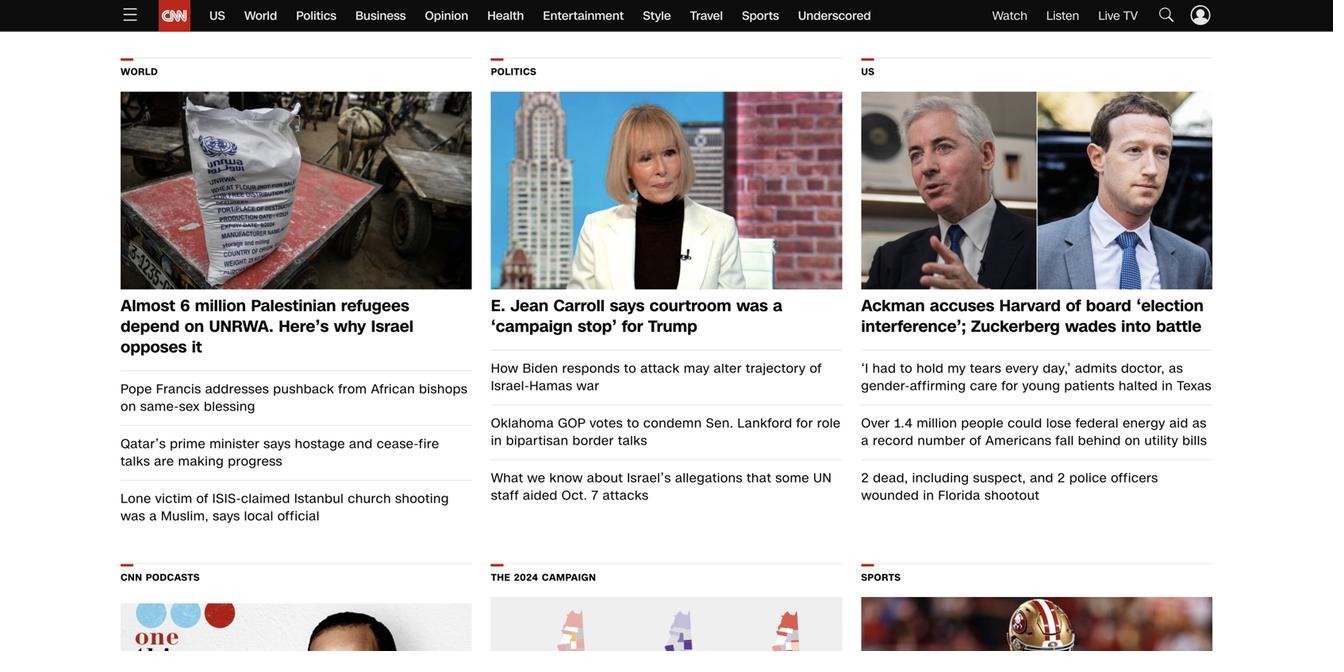 Task type: vqa. For each thing, say whether or not it's contained in the screenshot.


Task type: describe. For each thing, give the bounding box(es) containing it.
style link
[[643, 0, 671, 32]]

in for oklahoma gop votes to condemn sen. lankford for role in bipartisan border talks
[[491, 432, 502, 450]]

aided
[[523, 487, 558, 504]]

qatar's
[[121, 435, 166, 453]]

0 horizontal spatial sports
[[742, 8, 780, 24]]

opinion
[[425, 8, 469, 24]]

carroll
[[554, 295, 605, 317]]

care
[[971, 377, 998, 395]]

muslim,
[[161, 507, 209, 525]]

hamas
[[530, 377, 573, 395]]

patients
[[1065, 377, 1115, 395]]

why
[[334, 315, 366, 338]]

here's
[[279, 315, 329, 338]]

ackman accuses harvard of board 'election interference'; zuckerberg wades into battle link
[[862, 295, 1213, 338]]

harvard
[[1000, 295, 1061, 317]]

underscored
[[799, 8, 871, 24]]

2 dead, including suspect, and 2 police officers wounded in florida shootout link
[[862, 469, 1213, 504]]

americans
[[986, 432, 1052, 450]]

it
[[192, 336, 202, 358]]

claimed
[[241, 490, 291, 508]]

7
[[592, 487, 599, 504]]

1 vertical spatial politics
[[491, 65, 537, 79]]

0 vertical spatial politics link
[[296, 0, 337, 32]]

same-
[[140, 398, 179, 415]]

for inside e. jean carroll says courtroom was a 'campaign stop' for trump
[[622, 315, 643, 338]]

oklahoma
[[491, 414, 554, 432]]

unrwa.
[[209, 315, 274, 338]]

gop
[[558, 414, 586, 432]]

war
[[577, 377, 600, 395]]

bills
[[1183, 432, 1208, 450]]

role
[[818, 414, 841, 432]]

israel-
[[491, 377, 530, 395]]

to for alter
[[624, 360, 637, 377]]

says inside lone victim of isis-claimed istanbul church shooting was a muslim, says local official
[[213, 507, 240, 525]]

francis
[[156, 380, 201, 398]]

says for carroll
[[610, 295, 645, 317]]

aid
[[1170, 414, 1189, 432]]

jean
[[511, 295, 549, 317]]

nh primary hp art v2___largetease.png image
[[491, 597, 843, 651]]

almost 6 million palestinian refugees depend on unrwa. here's why israel opposes it
[[121, 295, 414, 358]]

of inside lone victim of isis-claimed istanbul church shooting was a muslim, says local official
[[197, 490, 209, 508]]

0 horizontal spatial world
[[121, 65, 158, 79]]

depend
[[121, 315, 180, 338]]

travel
[[690, 8, 723, 24]]

talks inside oklahoma gop votes to condemn sen. lankford for role in bipartisan border talks
[[618, 432, 648, 450]]

people
[[962, 414, 1004, 432]]

for inside oklahoma gop votes to condemn sen. lankford for role in bipartisan border talks
[[797, 414, 814, 432]]

was inside lone victim of isis-claimed istanbul church shooting was a muslim, says local official
[[121, 507, 145, 525]]

search icon image
[[1158, 5, 1177, 24]]

live tv
[[1099, 8, 1139, 24]]

'i
[[862, 360, 869, 377]]

sen.
[[706, 414, 734, 432]]

attacks
[[603, 487, 649, 504]]

may
[[684, 360, 710, 377]]

wades
[[1066, 315, 1117, 338]]

oklahoma gop votes to condemn sen. lankford for role in bipartisan border talks
[[491, 414, 841, 450]]

un
[[814, 469, 832, 487]]

over 1.4 million people could lose federal energy aid as a record number of americans fall behind on utility bills link
[[862, 414, 1213, 450]]

pope
[[121, 380, 152, 398]]

of inside over 1.4 million people could lose federal energy aid as a record number of americans fall behind on utility bills
[[970, 432, 982, 450]]

federal
[[1076, 414, 1119, 432]]

some
[[776, 469, 810, 487]]

in for 2 dead, including suspect, and 2 police officers wounded in florida shootout
[[924, 487, 935, 504]]

that
[[747, 469, 772, 487]]

trajectory
[[746, 360, 806, 377]]

open menu icon image
[[121, 5, 140, 24]]

1 horizontal spatial sports link
[[862, 568, 1213, 585]]

alter
[[714, 360, 742, 377]]

1 horizontal spatial world
[[244, 8, 277, 24]]

accuses
[[930, 295, 995, 317]]

watch link
[[993, 8, 1028, 24]]

a view of a bag of flour at the area where unrwa (the united nations relief and works agency for palestine refugees) distributes flour to families as israeli attacks continue in rafah of gaza on january 28, 2024. image
[[121, 92, 472, 289]]

know
[[550, 469, 583, 487]]

cnn
[[121, 571, 142, 584]]

how
[[491, 360, 519, 377]]

million for number
[[917, 414, 958, 432]]

board
[[1087, 295, 1132, 317]]

for inside 'i had to hold my tears every day,' admits doctor, as gender-affirming care for young patients halted in texas
[[1002, 377, 1019, 395]]

1 horizontal spatial sports
[[862, 571, 901, 584]]

podcasts
[[146, 571, 200, 584]]

a inside lone victim of isis-claimed istanbul church shooting was a muslim, says local official
[[149, 507, 157, 525]]

what we know about israel's allegations that some un staff aided oct. 7 attacks link
[[491, 469, 843, 504]]

into
[[1122, 315, 1152, 338]]

left: bill ackman, ceo of pershing square capital management; right: mark zuckerberg, ceo of meta. image
[[862, 92, 1213, 289]]

'election
[[1137, 295, 1204, 317]]

istanbul
[[294, 490, 344, 508]]

million for it
[[195, 295, 246, 317]]

bishops
[[419, 380, 468, 398]]

e. jean carroll says courtroom was a 'campaign stop' for trump link
[[491, 295, 843, 338]]

on inside almost 6 million palestinian refugees depend on unrwa. here's why israel opposes it
[[185, 315, 204, 338]]

police
[[1070, 469, 1108, 487]]

are
[[154, 452, 174, 470]]

entertainment link
[[543, 0, 624, 32]]

behind
[[1079, 432, 1122, 450]]

biden
[[523, 360, 559, 377]]

affirming
[[911, 377, 967, 395]]

1 vertical spatial world link
[[121, 62, 472, 80]]

cnn podcasts
[[121, 571, 200, 584]]

progress
[[228, 452, 283, 470]]

trump
[[648, 315, 698, 338]]

0 horizontal spatial us link
[[210, 0, 225, 32]]

a inside e. jean carroll says courtroom was a 'campaign stop' for trump
[[773, 295, 783, 317]]

texas
[[1178, 377, 1212, 395]]

doctor,
[[1122, 360, 1166, 377]]

number
[[918, 432, 966, 450]]

how biden responds to attack may alter trajectory of israel-hamas war
[[491, 360, 822, 395]]

wounded
[[862, 487, 920, 504]]

stop'
[[578, 315, 617, 338]]

as inside over 1.4 million people could lose federal energy aid as a record number of americans fall behind on utility bills
[[1193, 414, 1207, 432]]

fall
[[1056, 432, 1075, 450]]



Task type: locate. For each thing, give the bounding box(es) containing it.
talks right border
[[618, 432, 648, 450]]

says right minister
[[264, 435, 291, 453]]

2 horizontal spatial in
[[1163, 377, 1174, 395]]

0 vertical spatial talks
[[618, 432, 648, 450]]

sports link up the 49ers set up super bowl rematch with chiefs image
[[862, 568, 1213, 585]]

hostage
[[295, 435, 345, 453]]

a inside over 1.4 million people could lose federal energy aid as a record number of americans fall behind on utility bills
[[862, 432, 869, 450]]

world link
[[244, 0, 277, 32], [121, 62, 472, 80]]

over 1.4 million people could lose federal energy aid as a record number of americans fall behind on utility bills
[[862, 414, 1208, 450]]

as inside 'i had to hold my tears every day,' admits doctor, as gender-affirming care for young patients halted in texas
[[1170, 360, 1184, 377]]

the
[[491, 571, 511, 584]]

0 horizontal spatial and
[[349, 435, 373, 453]]

ackman
[[862, 295, 925, 317]]

health
[[488, 8, 524, 24]]

courtroom
[[650, 295, 732, 317]]

florida
[[939, 487, 981, 504]]

0 vertical spatial us
[[210, 8, 225, 24]]

of left isis-
[[197, 490, 209, 508]]

2 vertical spatial on
[[1126, 432, 1141, 450]]

1 vertical spatial world
[[121, 65, 158, 79]]

was inside e. jean carroll says courtroom was a 'campaign stop' for trump
[[737, 295, 768, 317]]

us
[[210, 8, 225, 24], [862, 65, 875, 79]]

0 horizontal spatial politics
[[296, 8, 337, 24]]

business link
[[356, 0, 406, 32]]

1 vertical spatial sports
[[862, 571, 901, 584]]

lone
[[121, 490, 151, 508]]

halted
[[1119, 377, 1159, 395]]

as
[[1170, 360, 1184, 377], [1193, 414, 1207, 432]]

1 vertical spatial us link
[[862, 62, 1213, 80]]

1 vertical spatial talks
[[121, 452, 150, 470]]

2 left police
[[1058, 469, 1066, 487]]

1 horizontal spatial for
[[797, 414, 814, 432]]

0 horizontal spatial says
[[213, 507, 240, 525]]

1 vertical spatial on
[[121, 398, 136, 415]]

over
[[862, 414, 891, 432]]

for right stop'
[[622, 315, 643, 338]]

1 horizontal spatial and
[[1031, 469, 1054, 487]]

tv
[[1124, 8, 1139, 24]]

to for lankford
[[627, 414, 640, 432]]

1 2 from the left
[[862, 469, 870, 487]]

0 vertical spatial was
[[737, 295, 768, 317]]

1 horizontal spatial us link
[[862, 62, 1213, 80]]

1 horizontal spatial talks
[[618, 432, 648, 450]]

to left the 'attack'
[[624, 360, 637, 377]]

0 vertical spatial us link
[[210, 0, 225, 32]]

says
[[610, 295, 645, 317], [264, 435, 291, 453], [213, 507, 240, 525]]

for right the care on the right bottom of the page
[[1002, 377, 1019, 395]]

1 vertical spatial as
[[1193, 414, 1207, 432]]

to inside 'i had to hold my tears every day,' admits doctor, as gender-affirming care for young patients halted in texas
[[901, 360, 913, 377]]

1 horizontal spatial us
[[862, 65, 875, 79]]

african
[[371, 380, 415, 398]]

official
[[278, 507, 320, 525]]

0 vertical spatial world link
[[244, 0, 277, 32]]

almost 6 million palestinian refugees depend on unrwa. here's why israel opposes it link
[[121, 295, 472, 358]]

on left 'utility'
[[1126, 432, 1141, 450]]

one thing_jason carroll.jpg image
[[121, 603, 472, 651]]

0 vertical spatial sports link
[[742, 0, 780, 32]]

0 horizontal spatial sports link
[[742, 0, 780, 32]]

for left role at bottom right
[[797, 414, 814, 432]]

was right courtroom
[[737, 295, 768, 317]]

church
[[348, 490, 391, 508]]

politics left business
[[296, 8, 337, 24]]

0 horizontal spatial a
[[149, 507, 157, 525]]

0 vertical spatial on
[[185, 315, 204, 338]]

0 horizontal spatial 2
[[862, 469, 870, 487]]

to inside how biden responds to attack may alter trajectory of israel-hamas war
[[624, 360, 637, 377]]

0 horizontal spatial talks
[[121, 452, 150, 470]]

and inside the qatar's prime minister says hostage and cease-fire talks are making progress
[[349, 435, 373, 453]]

cease-
[[377, 435, 419, 453]]

0 horizontal spatial was
[[121, 507, 145, 525]]

the 2024 campaign link
[[491, 568, 843, 585]]

talks
[[618, 432, 648, 450], [121, 452, 150, 470]]

0 vertical spatial sports
[[742, 8, 780, 24]]

1 horizontal spatial on
[[185, 315, 204, 338]]

million inside almost 6 million palestinian refugees depend on unrwa. here's why israel opposes it
[[195, 295, 246, 317]]

and inside 2 dead, including suspect, and 2 police officers wounded in florida shootout
[[1031, 469, 1054, 487]]

e.
[[491, 295, 506, 317]]

politics link down style
[[491, 62, 843, 80]]

in up what
[[491, 432, 502, 450]]

to right had
[[901, 360, 913, 377]]

0 horizontal spatial million
[[195, 295, 246, 317]]

0 vertical spatial as
[[1170, 360, 1184, 377]]

had
[[873, 360, 897, 377]]

1 vertical spatial politics link
[[491, 62, 843, 80]]

making
[[178, 452, 224, 470]]

how biden responds to attack may alter trajectory of israel-hamas war link
[[491, 360, 843, 395]]

opinion link
[[425, 0, 469, 32]]

oct.
[[562, 487, 588, 504]]

0 vertical spatial says
[[610, 295, 645, 317]]

0 vertical spatial world
[[244, 8, 277, 24]]

2 horizontal spatial for
[[1002, 377, 1019, 395]]

as right doctor,
[[1170, 360, 1184, 377]]

a left record
[[862, 432, 869, 450]]

1 horizontal spatial 2
[[1058, 469, 1066, 487]]

listen
[[1047, 8, 1080, 24]]

battle
[[1157, 315, 1202, 338]]

was left victim
[[121, 507, 145, 525]]

israel's
[[627, 469, 672, 487]]

1 horizontal spatial politics link
[[491, 62, 843, 80]]

on inside pope francis addresses pushback from african bishops on same-sex blessing
[[121, 398, 136, 415]]

almost
[[121, 295, 175, 317]]

1 horizontal spatial politics
[[491, 65, 537, 79]]

staff
[[491, 487, 519, 504]]

to right votes on the bottom left of page
[[627, 414, 640, 432]]

politics link
[[296, 0, 337, 32], [491, 62, 843, 80]]

2 vertical spatial in
[[924, 487, 935, 504]]

shooting
[[395, 490, 449, 508]]

0 vertical spatial million
[[195, 295, 246, 317]]

0 horizontal spatial politics link
[[296, 0, 337, 32]]

sports link right travel link
[[742, 0, 780, 32]]

isis-
[[213, 490, 241, 508]]

and right suspect,
[[1031, 469, 1054, 487]]

1 vertical spatial a
[[862, 432, 869, 450]]

1 vertical spatial us
[[862, 65, 875, 79]]

could
[[1008, 414, 1043, 432]]

day,'
[[1044, 360, 1072, 377]]

a up trajectory
[[773, 295, 783, 317]]

says inside the qatar's prime minister says hostage and cease-fire talks are making progress
[[264, 435, 291, 453]]

live
[[1099, 8, 1121, 24]]

0 horizontal spatial on
[[121, 398, 136, 415]]

1 vertical spatial says
[[264, 435, 291, 453]]

prime
[[170, 435, 206, 453]]

says right the carroll
[[610, 295, 645, 317]]

2 left dead,
[[862, 469, 870, 487]]

of inside ackman accuses harvard of board 'election interference'; zuckerberg wades into battle
[[1066, 295, 1082, 317]]

on inside over 1.4 million people could lose federal energy aid as a record number of americans fall behind on utility bills
[[1126, 432, 1141, 450]]

says inside e. jean carroll says courtroom was a 'campaign stop' for trump
[[610, 295, 645, 317]]

in inside 'i had to hold my tears every day,' admits doctor, as gender-affirming care for young patients halted in texas
[[1163, 377, 1174, 395]]

officers
[[1112, 469, 1159, 487]]

politics link left business
[[296, 0, 337, 32]]

0 horizontal spatial for
[[622, 315, 643, 338]]

was
[[737, 295, 768, 317], [121, 507, 145, 525]]

1 vertical spatial and
[[1031, 469, 1054, 487]]

in left texas
[[1163, 377, 1174, 395]]

says for minister
[[264, 435, 291, 453]]

2 horizontal spatial says
[[610, 295, 645, 317]]

1 horizontal spatial in
[[924, 487, 935, 504]]

of left board on the top right
[[1066, 295, 1082, 317]]

1 vertical spatial for
[[1002, 377, 1019, 395]]

record
[[873, 432, 914, 450]]

user avatar image
[[1189, 3, 1213, 27]]

e. jean carroll says courtroom was a 'campaign stop' for trump
[[491, 295, 783, 338]]

sex
[[179, 398, 200, 415]]

'i had to hold my tears every day,' admits doctor, as gender-affirming care for young patients halted in texas
[[862, 360, 1212, 395]]

1 vertical spatial in
[[491, 432, 502, 450]]

us link
[[210, 0, 225, 32], [862, 62, 1213, 80]]

1 vertical spatial sports link
[[862, 568, 1213, 585]]

zuckerberg
[[972, 315, 1061, 338]]

in inside 2 dead, including suspect, and 2 police officers wounded in florida shootout
[[924, 487, 935, 504]]

pope francis addresses pushback from african bishops on same-sex blessing link
[[121, 380, 472, 415]]

lone victim of isis-claimed istanbul church shooting was a muslim, says local official
[[121, 490, 449, 525]]

sports link
[[742, 0, 780, 32], [862, 568, 1213, 585]]

travel link
[[690, 0, 723, 32]]

2 horizontal spatial on
[[1126, 432, 1141, 450]]

6
[[180, 295, 190, 317]]

as right aid
[[1193, 414, 1207, 432]]

talks left are
[[121, 452, 150, 470]]

0 vertical spatial a
[[773, 295, 783, 317]]

a left muslim,
[[149, 507, 157, 525]]

2
[[862, 469, 870, 487], [1058, 469, 1066, 487]]

in inside oklahoma gop votes to condemn sen. lankford for role in bipartisan border talks
[[491, 432, 502, 450]]

world
[[244, 8, 277, 24], [121, 65, 158, 79]]

palestinian
[[251, 295, 336, 317]]

0 vertical spatial politics
[[296, 8, 337, 24]]

0 vertical spatial in
[[1163, 377, 1174, 395]]

e. jean carroll appears on "cnn this morning" on january 29, 2024. image
[[491, 92, 843, 289]]

2 vertical spatial says
[[213, 507, 240, 525]]

2 2 from the left
[[1058, 469, 1066, 487]]

49ers set up super bowl rematch with chiefs image
[[862, 597, 1213, 651]]

of inside how biden responds to attack may alter trajectory of israel-hamas war
[[810, 360, 822, 377]]

2 vertical spatial a
[[149, 507, 157, 525]]

politics down health link
[[491, 65, 537, 79]]

2 vertical spatial for
[[797, 414, 814, 432]]

what
[[491, 469, 524, 487]]

what we know about israel's allegations that some un staff aided oct. 7 attacks
[[491, 469, 832, 504]]

attack
[[641, 360, 680, 377]]

1 horizontal spatial million
[[917, 414, 958, 432]]

we
[[528, 469, 546, 487]]

1 horizontal spatial was
[[737, 295, 768, 317]]

in left florida
[[924, 487, 935, 504]]

1 horizontal spatial as
[[1193, 414, 1207, 432]]

says left local
[[213, 507, 240, 525]]

on left same-
[[121, 398, 136, 415]]

1 horizontal spatial a
[[773, 295, 783, 317]]

of right number
[[970, 432, 982, 450]]

million inside over 1.4 million people could lose federal energy aid as a record number of americans fall behind on utility bills
[[917, 414, 958, 432]]

underscored link
[[799, 0, 871, 32]]

0 vertical spatial for
[[622, 315, 643, 338]]

opposes
[[121, 336, 187, 358]]

the 2024 campaign
[[491, 571, 596, 584]]

style
[[643, 8, 671, 24]]

talks inside the qatar's prime minister says hostage and cease-fire talks are making progress
[[121, 452, 150, 470]]

pushback
[[273, 380, 334, 398]]

0 vertical spatial and
[[349, 435, 373, 453]]

and left cease-
[[349, 435, 373, 453]]

million right the 1.4
[[917, 414, 958, 432]]

including
[[913, 469, 970, 487]]

on right the depend
[[185, 315, 204, 338]]

1 vertical spatial was
[[121, 507, 145, 525]]

2 horizontal spatial a
[[862, 432, 869, 450]]

bipartisan
[[506, 432, 569, 450]]

1 vertical spatial million
[[917, 414, 958, 432]]

young
[[1023, 377, 1061, 395]]

to inside oklahoma gop votes to condemn sen. lankford for role in bipartisan border talks
[[627, 414, 640, 432]]

fire
[[419, 435, 439, 453]]

0 horizontal spatial as
[[1170, 360, 1184, 377]]

local
[[244, 507, 274, 525]]

lose
[[1047, 414, 1072, 432]]

1 horizontal spatial says
[[264, 435, 291, 453]]

of right trajectory
[[810, 360, 822, 377]]

live tv link
[[1099, 8, 1139, 24]]

million right 6
[[195, 295, 246, 317]]

0 horizontal spatial us
[[210, 8, 225, 24]]

0 horizontal spatial in
[[491, 432, 502, 450]]

2 dead, including suspect, and 2 police officers wounded in florida shootout
[[862, 469, 1159, 504]]



